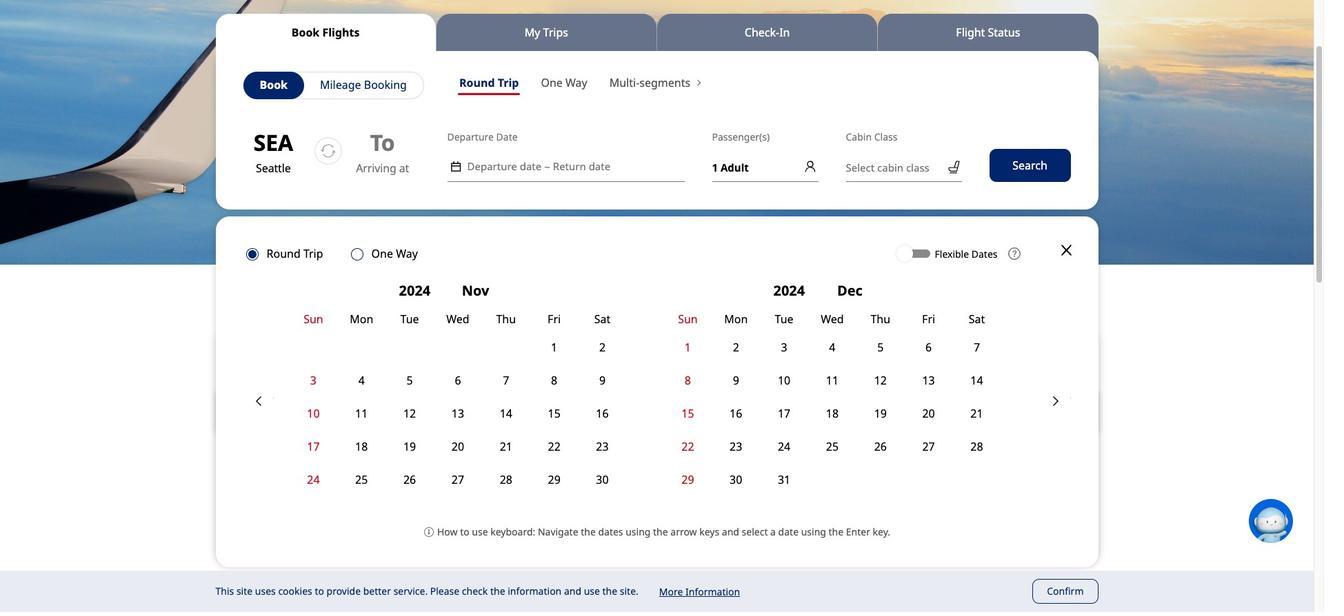 Task type: locate. For each thing, give the bounding box(es) containing it.
departure left date
[[447, 130, 494, 143]]

24 for right 24 "button"
[[778, 439, 791, 454]]

2 9 button from the left
[[712, 364, 760, 397]]

provide
[[327, 585, 361, 598]]

1 horizontal spatial 22
[[682, 439, 694, 454]]

0 horizontal spatial fri
[[548, 311, 561, 327]]

trip for departure date
[[498, 75, 519, 90]]

1 thu from the left
[[496, 311, 516, 327]]

1 mon from the left
[[350, 311, 373, 327]]

1 horizontal spatial 27
[[922, 439, 935, 454]]

4 for 4 button to the left
[[358, 373, 365, 388]]

0 vertical spatial trip
[[498, 75, 519, 90]]

date left ~
[[520, 159, 542, 173]]

1 horizontal spatial and
[[722, 525, 739, 538]]

tue for dec
[[775, 311, 794, 327]]

0 horizontal spatial 8
[[551, 373, 557, 388]]

0 horizontal spatial 3
[[310, 373, 317, 388]]

1 horizontal spatial sat
[[969, 311, 985, 327]]

10 button
[[760, 364, 808, 397], [289, 397, 337, 430]]

use right 'how' in the bottom of the page
[[472, 525, 488, 538]]

to up keys
[[695, 508, 708, 524]]

flexible dates button
[[893, 247, 998, 261]]

0 horizontal spatial 9 button
[[578, 364, 627, 397]]

the inside get the gift of award travel this year. skypass visa® cards
[[261, 508, 282, 524]]

1 horizontal spatial 6 button
[[905, 331, 953, 364]]

new direct flights to extraordinary cities in southeast asia and china. link
[[818, 334, 1098, 559]]

0 horizontal spatial one way
[[371, 246, 418, 261]]

0 horizontal spatial 15 button
[[530, 397, 578, 430]]

0 horizontal spatial wed
[[446, 311, 469, 327]]

1 button
[[530, 331, 578, 364], [664, 331, 712, 364]]

cities
[[839, 527, 871, 544]]

6
[[926, 340, 932, 355], [455, 373, 461, 388]]

2 22 from the left
[[682, 439, 694, 454]]

and down extraordinary
[[985, 527, 1008, 544]]

round trip
[[459, 75, 519, 90], [267, 246, 323, 261]]

one way for departure date
[[541, 75, 587, 90]]

1 using from the left
[[626, 525, 651, 538]]

round trip inside itinerary type group
[[459, 75, 519, 90]]

30 up out
[[596, 472, 609, 487]]

1 16 from the left
[[596, 406, 609, 421]]

0 vertical spatial 14
[[971, 373, 983, 388]]

1 horizontal spatial 25 button
[[808, 430, 856, 463]]

way for departure date
[[566, 75, 587, 90]]

how
[[437, 525, 458, 538]]

way inside itinerary type group
[[566, 75, 587, 90]]

1 30 from the left
[[596, 472, 609, 487]]

book inside button
[[292, 24, 319, 40]]

2024 left dec
[[773, 281, 809, 300]]

12 button
[[856, 364, 905, 397], [386, 397, 434, 430]]

departure for departure date
[[447, 130, 494, 143]]

dec
[[837, 281, 863, 300]]

2 fri from the left
[[922, 311, 935, 327]]

asia
[[956, 527, 982, 544]]

29 for first 29 button from right
[[682, 472, 694, 487]]

and right keys
[[722, 525, 739, 538]]

1 button for nov
[[530, 331, 578, 364]]

service.
[[394, 585, 428, 598]]

one way inside itinerary type group
[[541, 75, 587, 90]]

1 sat from the left
[[594, 311, 611, 327]]

1 vertical spatial one way
[[371, 246, 418, 261]]

30 for 1st 30 button from right
[[730, 472, 742, 487]]

2024 left nov
[[399, 281, 434, 300]]

southeast
[[890, 527, 952, 544]]

dates
[[598, 525, 623, 538]]

1 vertical spatial 17
[[307, 439, 320, 454]]

trip inside itinerary type group
[[498, 75, 519, 90]]

1 horizontal spatial 20
[[922, 406, 935, 421]]

trip
[[498, 75, 519, 90], [303, 246, 323, 261]]

2 wed from the left
[[821, 311, 844, 327]]

1 tue from the left
[[400, 311, 419, 327]]

0 horizontal spatial 12 button
[[386, 397, 434, 430]]

2024
[[399, 281, 434, 300], [773, 281, 809, 300]]

1 2 button from the left
[[578, 331, 627, 364]]

0 horizontal spatial 5
[[407, 373, 413, 388]]

1 horizontal spatial 13
[[922, 373, 935, 388]]

wed down nov
[[446, 311, 469, 327]]

8
[[551, 373, 557, 388], [685, 373, 691, 388]]

20 for left "20" button
[[452, 439, 464, 454]]

0 vertical spatial one
[[541, 75, 563, 90]]

1 9 from the left
[[599, 373, 606, 388]]

0 horizontal spatial way
[[396, 246, 418, 261]]

and right information
[[564, 585, 581, 598]]

27 button
[[905, 430, 953, 463], [434, 463, 482, 496]]

0 horizontal spatial 22
[[548, 439, 561, 454]]

1 wed from the left
[[446, 311, 469, 327]]

30 button up out
[[578, 463, 627, 496]]

0 horizontal spatial 23 button
[[578, 430, 627, 463]]

1 horizontal spatial 11 button
[[808, 364, 856, 397]]

0 horizontal spatial 7
[[503, 373, 509, 388]]

1 horizontal spatial trip
[[498, 75, 519, 90]]

1 horizontal spatial 1
[[685, 340, 691, 355]]

2 button for nov
[[578, 331, 627, 364]]

check
[[462, 585, 488, 598]]

0 horizontal spatial 13
[[452, 406, 464, 421]]

1 horizontal spatial 8 button
[[664, 364, 712, 397]]

0 horizontal spatial 28 button
[[482, 463, 530, 496]]

how to use keyboard: navigate the dates using the arrow keys and select a date using the enter key.
[[437, 525, 890, 538]]

1 horizontal spatial 4
[[829, 340, 836, 355]]

1 inside dropdown button
[[712, 160, 718, 174]]

26 button
[[856, 430, 905, 463], [386, 463, 434, 496]]

0 horizontal spatial 18
[[355, 439, 368, 454]]

one inside itinerary type group
[[541, 75, 563, 90]]

24 button up of
[[289, 463, 337, 496]]

cabin class
[[846, 130, 900, 143]]

9 button
[[578, 364, 627, 397], [712, 364, 760, 397]]

1 30 button from the left
[[578, 463, 627, 496]]

1 29 from the left
[[548, 472, 561, 487]]

one for departure date
[[541, 75, 563, 90]]

1 horizontal spatial 29 button
[[664, 463, 712, 496]]

24 button up 31
[[760, 430, 808, 463]]

date
[[520, 159, 542, 173], [589, 159, 610, 173], [778, 525, 799, 538]]

7 button
[[953, 331, 1001, 364], [482, 364, 530, 397]]

0 vertical spatial 7
[[974, 340, 980, 355]]

way
[[566, 75, 587, 90], [396, 246, 418, 261]]

1 horizontal spatial 23 button
[[712, 430, 760, 463]]

using right a
[[801, 525, 826, 538]]

book button
[[260, 73, 288, 98]]

tab list
[[216, 14, 1098, 51]]

this site uses cookies to provide better service. please check the information and use the site.
[[216, 585, 639, 598]]

book
[[292, 24, 319, 40], [260, 77, 288, 93]]

1 vertical spatial trip
[[303, 246, 323, 261]]

26 for right 26 button
[[874, 439, 887, 454]]

new direct flights to extraordinary cities in southeast asia and china.
[[839, 508, 1054, 544]]

29 up check
[[548, 472, 561, 487]]

and inside new direct flights to extraordinary cities in southeast asia and china.
[[985, 527, 1008, 544]]

1 sun from the left
[[304, 311, 323, 327]]

2 2 button from the left
[[712, 331, 760, 364]]

27
[[922, 439, 935, 454], [452, 472, 464, 487]]

multi-segments
[[609, 75, 693, 90]]

17
[[778, 406, 791, 421], [307, 439, 320, 454]]

7
[[974, 340, 980, 355], [503, 373, 509, 388]]

1 horizontal spatial 1 button
[[664, 331, 712, 364]]

0 horizontal spatial 11
[[355, 406, 368, 421]]

2 thu from the left
[[871, 311, 890, 327]]

flight status
[[956, 24, 1020, 40]]

in
[[779, 24, 790, 40]]

28
[[971, 439, 983, 454], [500, 472, 512, 487]]

3
[[781, 340, 787, 355], [310, 373, 317, 388]]

2 23 from the left
[[730, 439, 742, 454]]

2 30 from the left
[[730, 472, 742, 487]]

5
[[877, 340, 884, 355], [407, 373, 413, 388]]

fri for dec
[[922, 311, 935, 327]]

0 vertical spatial use
[[712, 508, 733, 524]]

29 button
[[530, 463, 578, 496], [664, 463, 712, 496]]

0 vertical spatial 27
[[922, 439, 935, 454]]

at
[[399, 161, 409, 176]]

2 15 from the left
[[682, 406, 694, 421]]

0 vertical spatial book
[[292, 24, 319, 40]]

round inside itinerary type group
[[459, 75, 495, 90]]

use inside check out different ways to use your mileage.
[[712, 508, 733, 524]]

0 horizontal spatial 26
[[403, 472, 416, 487]]

1 fri from the left
[[548, 311, 561, 327]]

and
[[722, 525, 739, 538], [985, 527, 1008, 544], [564, 585, 581, 598]]

1 vertical spatial 10
[[307, 406, 320, 421]]

0 horizontal spatial 16
[[596, 406, 609, 421]]

wed down dec
[[821, 311, 844, 327]]

30 up your
[[730, 472, 742, 487]]

tab list containing book flights
[[216, 14, 1098, 51]]

29 button up ways
[[664, 463, 712, 496]]

wed for dec
[[821, 311, 844, 327]]

0 horizontal spatial 9
[[599, 373, 606, 388]]

22 button
[[530, 430, 578, 463], [664, 430, 712, 463]]

31 button
[[760, 463, 808, 496]]

using down different
[[626, 525, 651, 538]]

13 button
[[905, 364, 953, 397], [434, 397, 482, 430]]

2 sat from the left
[[969, 311, 985, 327]]

0 horizontal spatial tue
[[400, 311, 419, 327]]

use up keys
[[712, 508, 733, 524]]

2 mon from the left
[[724, 311, 748, 327]]

1 vertical spatial 12
[[403, 406, 416, 421]]

24 up "31" "button"
[[778, 439, 791, 454]]

to right cookies
[[315, 585, 324, 598]]

3 button
[[760, 331, 808, 364], [289, 364, 337, 397]]

key.
[[873, 525, 890, 538]]

to
[[370, 128, 395, 157]]

1 horizontal spatial round trip
[[459, 75, 519, 90]]

check out different ways to use your mileage. link
[[517, 334, 797, 559]]

departure inside departure date ~ return date
[[467, 159, 517, 173]]

1 horizontal spatial 16 button
[[712, 397, 760, 430]]

arrow
[[671, 525, 697, 538]]

24 up of
[[307, 472, 320, 487]]

17 for left 17 button
[[307, 439, 320, 454]]

1 15 from the left
[[548, 406, 561, 421]]

2 2 from the left
[[733, 340, 739, 355]]

of
[[310, 508, 323, 524]]

1 vertical spatial round
[[267, 246, 301, 261]]

1 horizontal spatial 2 button
[[712, 331, 760, 364]]

1 adult
[[712, 160, 749, 174]]

0 horizontal spatial 12
[[403, 406, 416, 421]]

0 horizontal spatial 14 button
[[482, 397, 530, 430]]

2 2024 from the left
[[773, 281, 809, 300]]

30 button up your
[[712, 463, 760, 496]]

one way for 2024
[[371, 246, 418, 261]]

1 vertical spatial 7
[[503, 373, 509, 388]]

this
[[410, 508, 434, 524]]

sun for nov
[[304, 311, 323, 327]]

departure down departure date at left
[[467, 159, 517, 173]]

29 up ways
[[682, 472, 694, 487]]

2 29 from the left
[[682, 472, 694, 487]]

mileage booking button
[[320, 74, 407, 97]]

0 horizontal spatial sun
[[304, 311, 323, 327]]

18 for left 18 button
[[355, 439, 368, 454]]

2 8 from the left
[[685, 373, 691, 388]]

using
[[626, 525, 651, 538], [801, 525, 826, 538]]

direct
[[870, 508, 906, 524]]

18 for the right 18 button
[[826, 406, 839, 421]]

1 horizontal spatial way
[[566, 75, 587, 90]]

23 button
[[578, 430, 627, 463], [712, 430, 760, 463]]

2 16 from the left
[[730, 406, 742, 421]]

1 horizontal spatial using
[[801, 525, 826, 538]]

2 horizontal spatial use
[[712, 508, 733, 524]]

1 horizontal spatial fri
[[922, 311, 935, 327]]

2 using from the left
[[801, 525, 826, 538]]

1 horizontal spatial 24
[[778, 439, 791, 454]]

30
[[596, 472, 609, 487], [730, 472, 742, 487]]

0 horizontal spatial trip
[[303, 246, 323, 261]]

0 vertical spatial 5
[[877, 340, 884, 355]]

1 1 button from the left
[[530, 331, 578, 364]]

the up skypass
[[261, 508, 282, 524]]

16
[[596, 406, 609, 421], [730, 406, 742, 421]]

departure
[[447, 130, 494, 143], [467, 159, 517, 173]]

13
[[922, 373, 935, 388], [452, 406, 464, 421]]

2 for dec
[[733, 340, 739, 355]]

6 button
[[905, 331, 953, 364], [434, 364, 482, 397]]

21
[[971, 406, 983, 421], [500, 439, 512, 454]]

my trips button
[[436, 14, 657, 51]]

24 for leftmost 24 "button"
[[307, 472, 320, 487]]

29 for first 29 button from the left
[[548, 472, 561, 487]]

1 horizontal spatial 26
[[874, 439, 887, 454]]

1 horizontal spatial 2
[[733, 340, 739, 355]]

2 tue from the left
[[775, 311, 794, 327]]

1 vertical spatial 19
[[403, 439, 416, 454]]

8 button
[[530, 364, 578, 397], [664, 364, 712, 397]]

1 vertical spatial 5
[[407, 373, 413, 388]]

1 horizontal spatial 23
[[730, 439, 742, 454]]

0 horizontal spatial thu
[[496, 311, 516, 327]]

book inside group
[[260, 77, 288, 93]]

2 1 button from the left
[[664, 331, 712, 364]]

1 horizontal spatial 10
[[778, 373, 791, 388]]

0 horizontal spatial use
[[472, 525, 488, 538]]

2 sun from the left
[[678, 311, 698, 327]]

5 for the left 5 button
[[407, 373, 413, 388]]

1 8 button from the left
[[530, 364, 578, 397]]

26 for the leftmost 26 button
[[403, 472, 416, 487]]

1 horizontal spatial 3 button
[[760, 331, 808, 364]]

0 horizontal spatial 2024
[[399, 281, 434, 300]]

more information link
[[659, 585, 740, 599]]

use left site.
[[584, 585, 600, 598]]

departure date ~ return date
[[467, 159, 610, 173]]

29
[[548, 472, 561, 487], [682, 472, 694, 487]]

1 29 button from the left
[[530, 463, 578, 496]]

date right return
[[589, 159, 610, 173]]

date right a
[[778, 525, 799, 538]]

1
[[712, 160, 718, 174], [551, 340, 557, 355], [685, 340, 691, 355]]

1 horizontal spatial 16
[[730, 406, 742, 421]]

wed
[[446, 311, 469, 327], [821, 311, 844, 327]]

0 horizontal spatial 28
[[500, 472, 512, 487]]

1 horizontal spatial book
[[292, 24, 319, 40]]

29 button up check
[[530, 463, 578, 496]]

book up sea
[[260, 77, 288, 93]]

1 horizontal spatial 30
[[730, 472, 742, 487]]

27 for 27 button to the right
[[922, 439, 935, 454]]

to up asia at the right bottom of the page
[[952, 508, 965, 524]]

sea seattle
[[253, 128, 293, 176]]

30 for 1st 30 button from the left
[[596, 472, 609, 487]]

0 vertical spatial 12
[[874, 373, 887, 388]]

1 horizontal spatial round
[[459, 75, 495, 90]]

the left enter
[[829, 525, 844, 538]]

seattle
[[256, 161, 291, 176]]

the left site.
[[602, 585, 617, 598]]

0 vertical spatial 21
[[971, 406, 983, 421]]

28 for leftmost 28 button
[[500, 472, 512, 487]]

1 2 from the left
[[599, 340, 606, 355]]

fri for nov
[[548, 311, 561, 327]]

0 horizontal spatial 29 button
[[530, 463, 578, 496]]

5 button
[[856, 331, 905, 364], [386, 364, 434, 397]]

book left flights
[[292, 24, 319, 40]]

5 for 5 button to the right
[[877, 340, 884, 355]]

1 vertical spatial departure
[[467, 159, 517, 173]]

multi-
[[609, 75, 640, 90]]

1 horizontal spatial 11
[[826, 373, 839, 388]]

15
[[548, 406, 561, 421], [682, 406, 694, 421]]

14 button
[[953, 364, 1001, 397], [482, 397, 530, 430]]

1 2024 from the left
[[399, 281, 434, 300]]



Task type: vqa. For each thing, say whether or not it's contained in the screenshot.


Task type: describe. For each thing, give the bounding box(es) containing it.
1 horizontal spatial 14 button
[[953, 364, 1001, 397]]

chat w
[[1293, 515, 1324, 528]]

to inside new direct flights to extraordinary cities in southeast asia and china.
[[952, 508, 965, 524]]

1 horizontal spatial 21 button
[[953, 397, 1001, 430]]

chat w link
[[1249, 499, 1324, 543]]

w
[[1317, 515, 1324, 528]]

2 23 button from the left
[[712, 430, 760, 463]]

2 for nov
[[599, 340, 606, 355]]

1 16 button from the left
[[578, 397, 627, 430]]

0 horizontal spatial 4 button
[[337, 364, 386, 397]]

0 horizontal spatial and
[[564, 585, 581, 598]]

site.
[[620, 585, 639, 598]]

date
[[496, 130, 518, 143]]

2024 for nov
[[399, 281, 434, 300]]

confirm
[[1047, 585, 1084, 598]]

4 for the rightmost 4 button
[[829, 340, 836, 355]]

skypass
[[236, 527, 288, 544]]

1 for nov
[[551, 340, 557, 355]]

2 22 button from the left
[[664, 430, 712, 463]]

sea
[[254, 128, 293, 157]]

1 vertical spatial 13
[[452, 406, 464, 421]]

my
[[525, 24, 540, 40]]

1 horizontal spatial 24 button
[[760, 430, 808, 463]]

1 horizontal spatial 20 button
[[905, 397, 953, 430]]

check-
[[745, 24, 779, 40]]

1 button for dec
[[664, 331, 712, 364]]

flights
[[909, 508, 949, 524]]

check-in
[[745, 24, 790, 40]]

round trip for 2024
[[267, 246, 323, 261]]

check
[[537, 508, 575, 524]]

get the gift of award travel this year. skypass visa® cards
[[236, 508, 466, 544]]

trip for 2024
[[303, 246, 323, 261]]

0 horizontal spatial 19
[[403, 439, 416, 454]]

12 for the left the 12 button
[[403, 406, 416, 421]]

0 horizontal spatial 27 button
[[434, 463, 482, 496]]

class
[[906, 160, 930, 174]]

the down ways
[[653, 525, 668, 538]]

31
[[778, 472, 791, 487]]

1 horizontal spatial 4 button
[[808, 331, 856, 364]]

11 for the right 11 button
[[826, 373, 839, 388]]

21 for rightmost '21' button
[[971, 406, 983, 421]]

site
[[236, 585, 253, 598]]

flexible dates
[[935, 247, 998, 260]]

0 horizontal spatial 13 button
[[434, 397, 482, 430]]

0 vertical spatial 10
[[778, 373, 791, 388]]

0 horizontal spatial 7 button
[[482, 364, 530, 397]]

17 for rightmost 17 button
[[778, 406, 791, 421]]

a
[[770, 525, 776, 538]]

1 horizontal spatial 17 button
[[760, 397, 808, 430]]

7 for right 7 button
[[974, 340, 980, 355]]

year.
[[437, 508, 466, 524]]

1 23 from the left
[[596, 439, 609, 454]]

arriving
[[356, 161, 396, 176]]

0 horizontal spatial 26 button
[[386, 463, 434, 496]]

1 22 from the left
[[548, 439, 561, 454]]

departure date
[[447, 130, 520, 143]]

thu for nov
[[496, 311, 516, 327]]

ways
[[661, 508, 692, 524]]

0 horizontal spatial 25 button
[[337, 463, 386, 496]]

3 for the right 3 button
[[781, 340, 787, 355]]

1 horizontal spatial 28 button
[[953, 430, 1001, 463]]

gift
[[285, 508, 307, 524]]

1 horizontal spatial 26 button
[[856, 430, 905, 463]]

1 horizontal spatial 25
[[826, 439, 839, 454]]

1 vertical spatial use
[[472, 525, 488, 538]]

1 horizontal spatial 10 button
[[760, 364, 808, 397]]

2 30 button from the left
[[712, 463, 760, 496]]

status
[[988, 24, 1020, 40]]

~
[[544, 160, 550, 173]]

1 22 button from the left
[[530, 430, 578, 463]]

1 horizontal spatial 6
[[926, 340, 932, 355]]

information
[[686, 585, 740, 599]]

1 horizontal spatial 13 button
[[905, 364, 953, 397]]

to inside check out different ways to use your mileage.
[[695, 508, 708, 524]]

the down out
[[581, 525, 596, 538]]

book flights button
[[216, 14, 436, 51]]

round trip for departure date
[[459, 75, 519, 90]]

flight
[[956, 24, 985, 40]]

1 vertical spatial 6
[[455, 373, 461, 388]]

2 8 button from the left
[[664, 364, 712, 397]]

11 for leftmost 11 button
[[355, 406, 368, 421]]

wed for nov
[[446, 311, 469, 327]]

select cabin class
[[846, 160, 930, 174]]

mileage booking
[[320, 77, 407, 93]]

1 horizontal spatial 27 button
[[905, 430, 953, 463]]

1 8 from the left
[[551, 373, 557, 388]]

more information
[[659, 585, 740, 599]]

mon for dec
[[724, 311, 748, 327]]

1 horizontal spatial 7 button
[[953, 331, 1001, 364]]

navigate
[[538, 525, 578, 538]]

trips
[[543, 24, 568, 40]]

1 horizontal spatial use
[[584, 585, 600, 598]]

0 horizontal spatial 5 button
[[386, 364, 434, 397]]

to right 'how' in the bottom of the page
[[460, 525, 469, 538]]

dates
[[972, 247, 998, 260]]

tue for nov
[[400, 311, 419, 327]]

1 horizontal spatial 18 button
[[808, 397, 856, 430]]

passenger(s)
[[712, 130, 772, 143]]

0 horizontal spatial 10 button
[[289, 397, 337, 430]]

mon for nov
[[350, 311, 373, 327]]

my trips
[[525, 24, 568, 40]]

search
[[1013, 158, 1047, 173]]

1 horizontal spatial 19 button
[[856, 397, 905, 430]]

the right check
[[490, 585, 505, 598]]

award
[[326, 508, 366, 524]]

27 for 27 button to the left
[[452, 472, 464, 487]]

book for book flights
[[292, 24, 319, 40]]

0 horizontal spatial 20 button
[[434, 430, 482, 463]]

0 horizontal spatial 24 button
[[289, 463, 337, 496]]

0 horizontal spatial 21 button
[[482, 430, 530, 463]]

please
[[430, 585, 459, 598]]

flexible
[[935, 247, 969, 260]]

sun for dec
[[678, 311, 698, 327]]

1 adult button
[[712, 152, 818, 182]]

1 vertical spatial 25
[[355, 472, 368, 487]]

0 horizontal spatial 10
[[307, 406, 320, 421]]

keyboard:
[[491, 525, 535, 538]]

booking type group
[[243, 72, 424, 99]]

1 horizontal spatial 12 button
[[856, 364, 905, 397]]

round for departure date
[[459, 75, 495, 90]]

uses
[[255, 585, 276, 598]]

more
[[659, 585, 683, 599]]

cookies
[[278, 585, 312, 598]]

select cabin class button
[[846, 152, 962, 182]]

2 29 button from the left
[[664, 463, 712, 496]]

mileage
[[320, 77, 361, 93]]

better
[[363, 585, 391, 598]]

book for book
[[260, 77, 288, 93]]

travel
[[369, 508, 407, 524]]

chat
[[1293, 515, 1314, 528]]

2024 for dec
[[773, 281, 809, 300]]

0 horizontal spatial 6 button
[[434, 364, 482, 397]]

sat for nov
[[594, 311, 611, 327]]

thu for dec
[[871, 311, 890, 327]]

2 horizontal spatial date
[[778, 525, 799, 538]]

7 for the left 7 button
[[503, 373, 509, 388]]

mileage.
[[537, 527, 591, 544]]

2 15 button from the left
[[664, 397, 712, 430]]

28 for 28 button to the right
[[971, 439, 983, 454]]

your
[[736, 508, 765, 524]]

china.
[[1012, 527, 1051, 544]]

1 for dec
[[685, 340, 691, 355]]

cabin
[[846, 130, 872, 143]]

select
[[742, 525, 768, 538]]

2 9 from the left
[[733, 373, 739, 388]]

different
[[603, 508, 657, 524]]

3 for the leftmost 3 button
[[310, 373, 317, 388]]

nov
[[462, 281, 489, 300]]

flight status button
[[878, 14, 1098, 51]]

0 horizontal spatial 3 button
[[289, 364, 337, 397]]

segments
[[640, 75, 690, 90]]

keys
[[700, 525, 719, 538]]

flights
[[322, 24, 360, 40]]

1 9 button from the left
[[578, 364, 627, 397]]

12 for right the 12 button
[[874, 373, 887, 388]]

departure for departure date ~ return date
[[467, 159, 517, 173]]

cards
[[331, 527, 366, 544]]

cabin
[[877, 160, 904, 174]]

21 for '21' button to the left
[[500, 439, 512, 454]]

select
[[846, 160, 875, 174]]

0 horizontal spatial 18 button
[[337, 430, 386, 463]]

0 horizontal spatial 17 button
[[289, 430, 337, 463]]

book flights
[[292, 24, 360, 40]]

adult
[[721, 160, 749, 174]]

confirm button
[[1033, 579, 1098, 604]]

one for 2024
[[371, 246, 393, 261]]

0 horizontal spatial 19 button
[[386, 430, 434, 463]]

2 16 button from the left
[[712, 397, 760, 430]]

20 for rightmost "20" button
[[922, 406, 935, 421]]

information
[[508, 585, 562, 598]]

1 23 button from the left
[[578, 430, 627, 463]]

way for 2024
[[396, 246, 418, 261]]

get the gift of award travel this year. skypass visa® cards link
[[216, 334, 496, 559]]

1 horizontal spatial 19
[[874, 406, 887, 421]]

sat for dec
[[969, 311, 985, 327]]

enter
[[846, 525, 870, 538]]

to arriving at
[[353, 128, 409, 176]]

itinerary type group
[[448, 72, 598, 98]]

0 horizontal spatial 11 button
[[337, 397, 386, 430]]

1 horizontal spatial 5 button
[[856, 331, 905, 364]]

new
[[839, 508, 866, 524]]

0 horizontal spatial date
[[520, 159, 542, 173]]

1 vertical spatial 14
[[500, 406, 512, 421]]

out
[[578, 508, 599, 524]]

1 horizontal spatial date
[[589, 159, 610, 173]]

1 15 button from the left
[[530, 397, 578, 430]]

return
[[553, 159, 586, 173]]

round for 2024
[[267, 246, 301, 261]]

2 button for dec
[[712, 331, 760, 364]]



